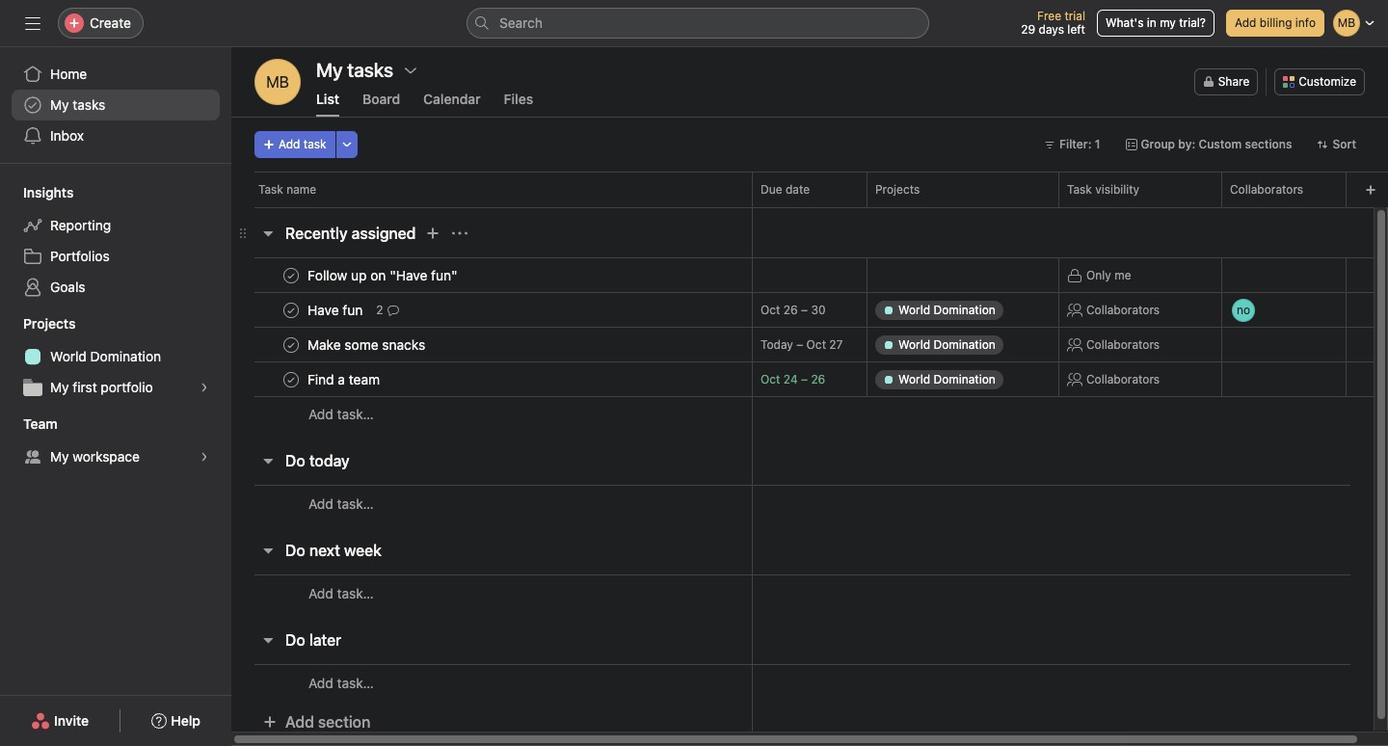 Task type: describe. For each thing, give the bounding box(es) containing it.
recently
[[285, 225, 348, 242]]

portfolios
[[50, 248, 110, 264]]

portfolio
[[101, 379, 153, 395]]

completed checkbox for oct 24
[[280, 368, 303, 391]]

add for add task… button associated with next
[[308, 585, 333, 601]]

week
[[344, 542, 382, 559]]

27
[[829, 337, 843, 352]]

see details, my first portfolio image
[[199, 382, 210, 393]]

completed checkbox for oct 26
[[280, 298, 303, 321]]

group by: custom sections
[[1141, 137, 1292, 151]]

29
[[1021, 22, 1035, 37]]

do later button
[[285, 623, 342, 657]]

add task… button for later
[[308, 672, 374, 694]]

free
[[1037, 9, 1061, 23]]

hide sidebar image
[[25, 15, 40, 31]]

due date
[[761, 182, 810, 197]]

projects button
[[0, 314, 76, 334]]

my for my workspace
[[50, 448, 69, 465]]

world domination
[[50, 348, 161, 364]]

board link
[[362, 91, 400, 117]]

my workspace link
[[12, 441, 220, 472]]

task… for later
[[337, 674, 374, 691]]

1 add task… row from the top
[[231, 396, 1388, 432]]

filter: 1 button
[[1035, 131, 1109, 158]]

show options image
[[403, 63, 418, 78]]

task… inside header recently assigned tree grid
[[337, 406, 374, 422]]

header recently assigned tree grid
[[231, 256, 1388, 432]]

find a team cell
[[231, 361, 753, 397]]

0 horizontal spatial 26
[[784, 303, 798, 317]]

today
[[761, 337, 793, 352]]

2 button
[[372, 300, 402, 320]]

see details, my workspace image
[[199, 451, 210, 463]]

customize button
[[1275, 68, 1365, 95]]

Completed checkbox
[[280, 333, 303, 356]]

add section button
[[254, 705, 378, 739]]

completed image for oct 26
[[280, 298, 303, 321]]

projects inside projects 'dropdown button'
[[23, 315, 76, 332]]

by:
[[1178, 137, 1195, 151]]

teams element
[[0, 407, 231, 476]]

completed checkbox inside "follow up on "have fun"" cell
[[280, 264, 303, 287]]

2
[[376, 302, 383, 317]]

Make some snacks text field
[[304, 335, 431, 354]]

add for 1st add task… button
[[308, 406, 333, 422]]

task… for next
[[337, 585, 374, 601]]

task
[[303, 137, 326, 151]]

recently assigned button
[[285, 216, 416, 251]]

1 add task… button from the top
[[308, 404, 374, 425]]

name
[[286, 182, 316, 197]]

sections
[[1245, 137, 1292, 151]]

– for – 26
[[801, 372, 808, 387]]

invite
[[54, 712, 89, 729]]

row containing 2
[[231, 291, 1388, 329]]

oct for oct 26 – 30
[[761, 303, 780, 317]]

collaborators for 30
[[1086, 302, 1160, 317]]

task for task visibility
[[1067, 182, 1092, 197]]

list link
[[316, 91, 339, 117]]

me
[[1114, 267, 1131, 282]]

do today button
[[285, 443, 350, 478]]

add task… button for next
[[308, 583, 374, 604]]

add task… button for today
[[308, 493, 374, 514]]

add billing info button
[[1226, 10, 1324, 37]]

add task… row for do today
[[231, 485, 1388, 521]]

help
[[171, 712, 200, 729]]

collapse task list for this section image for do next week
[[260, 543, 276, 558]]

add for add task… button associated with today
[[308, 495, 333, 511]]

only me
[[1086, 267, 1131, 282]]

team
[[23, 415, 57, 432]]

what's in my trial?
[[1106, 15, 1206, 30]]

mb button
[[254, 59, 301, 105]]

trial
[[1065, 9, 1085, 23]]

row down today – oct 27
[[231, 360, 1388, 399]]

Have fun text field
[[304, 300, 369, 320]]

mb
[[266, 73, 289, 91]]

do today
[[285, 452, 350, 469]]

do for do today
[[285, 452, 305, 469]]

reporting link
[[12, 210, 220, 241]]

add task… for next
[[308, 585, 374, 601]]

calendar
[[423, 91, 481, 107]]

do later
[[285, 631, 342, 649]]

only me row
[[231, 256, 1388, 294]]

later
[[309, 631, 342, 649]]

first
[[73, 379, 97, 395]]

row down the date
[[254, 206, 1388, 208]]

trial?
[[1179, 15, 1206, 30]]

goals link
[[12, 272, 220, 303]]

share
[[1218, 74, 1250, 89]]

left
[[1067, 22, 1085, 37]]

world
[[50, 348, 87, 364]]

search
[[499, 14, 543, 31]]

calendar link
[[423, 91, 481, 117]]

portfolios link
[[12, 241, 220, 272]]

filter: 1
[[1059, 137, 1100, 151]]

assigned
[[352, 225, 416, 242]]

info
[[1295, 15, 1316, 30]]



Task type: locate. For each thing, give the bounding box(es) containing it.
insights button
[[0, 183, 74, 202]]

– right "24"
[[801, 372, 808, 387]]

2 add task… button from the top
[[308, 493, 374, 514]]

1 task… from the top
[[337, 406, 374, 422]]

add down find a team text box
[[308, 406, 333, 422]]

share button
[[1194, 68, 1258, 95]]

add a task to this section image
[[426, 226, 441, 241]]

2 vertical spatial –
[[801, 372, 808, 387]]

1 horizontal spatial 26
[[811, 372, 825, 387]]

0 vertical spatial projects
[[875, 182, 920, 197]]

what's
[[1106, 15, 1144, 30]]

oct for oct 24 – 26
[[761, 372, 780, 387]]

have fun cell
[[231, 292, 753, 328]]

next
[[309, 542, 340, 559]]

days
[[1039, 22, 1064, 37]]

do
[[285, 452, 305, 469], [285, 542, 305, 559], [285, 631, 305, 649]]

task left the name
[[258, 182, 283, 197]]

1 vertical spatial collapse task list for this section image
[[260, 632, 276, 648]]

30
[[811, 303, 826, 317]]

2 add task… from the top
[[308, 495, 374, 511]]

row up today – oct 27
[[231, 291, 1388, 329]]

inbox
[[50, 127, 84, 144]]

2 vertical spatial oct
[[761, 372, 780, 387]]

create button
[[58, 8, 144, 39]]

task inside column header
[[258, 182, 283, 197]]

completed image for today
[[280, 333, 303, 356]]

0 vertical spatial do
[[285, 452, 305, 469]]

4 task… from the top
[[337, 674, 374, 691]]

collaborators
[[1230, 182, 1303, 197], [1086, 302, 1160, 317], [1086, 337, 1160, 351], [1086, 372, 1160, 386]]

create
[[90, 14, 131, 31]]

do left 'later'
[[285, 631, 305, 649]]

add task…
[[308, 406, 374, 422], [308, 495, 374, 511], [308, 585, 374, 601], [308, 674, 374, 691]]

1 do from the top
[[285, 452, 305, 469]]

follow up on "have fun" cell
[[231, 257, 753, 293]]

collapse task list for this section image left do later
[[260, 632, 276, 648]]

3 completed image from the top
[[280, 333, 303, 356]]

4 add task… row from the top
[[231, 664, 1388, 701]]

help button
[[139, 704, 213, 738]]

2 task from the left
[[1067, 182, 1092, 197]]

add section
[[285, 713, 371, 731]]

group by: custom sections button
[[1117, 131, 1301, 158]]

1 vertical spatial 26
[[811, 372, 825, 387]]

search button
[[467, 8, 929, 39]]

oct left "24"
[[761, 372, 780, 387]]

make some snacks cell
[[231, 327, 753, 362]]

3 add task… button from the top
[[308, 583, 374, 604]]

due
[[761, 182, 782, 197]]

add task… button down find a team text box
[[308, 404, 374, 425]]

oct left 27
[[806, 337, 826, 352]]

insights element
[[0, 175, 231, 307]]

add task… down find a team text box
[[308, 406, 374, 422]]

do next week button
[[285, 533, 382, 568]]

group
[[1141, 137, 1175, 151]]

my tasks
[[316, 59, 393, 81]]

2 vertical spatial completed checkbox
[[280, 368, 303, 391]]

add inside header recently assigned tree grid
[[308, 406, 333, 422]]

only
[[1086, 267, 1111, 282]]

1 vertical spatial projects
[[23, 315, 76, 332]]

add task… row for do later
[[231, 664, 1388, 701]]

1 task from the left
[[258, 182, 283, 197]]

Find a team text field
[[304, 370, 386, 389]]

task… up section
[[337, 674, 374, 691]]

add left section
[[285, 713, 314, 731]]

add down do today button
[[308, 495, 333, 511]]

0 vertical spatial collapse task list for this section image
[[260, 226, 276, 241]]

completed image
[[280, 368, 303, 391]]

completed image up completed checkbox
[[280, 298, 303, 321]]

custom
[[1199, 137, 1242, 151]]

2 collapse task list for this section image from the top
[[260, 543, 276, 558]]

workspace
[[73, 448, 140, 465]]

2 collapse task list for this section image from the top
[[260, 632, 276, 648]]

add task
[[279, 137, 326, 151]]

board
[[362, 91, 400, 107]]

26 left 30
[[784, 303, 798, 317]]

– for – 30
[[801, 303, 808, 317]]

do inside do later button
[[285, 631, 305, 649]]

task… down week
[[337, 585, 374, 601]]

my
[[50, 96, 69, 113], [50, 379, 69, 395], [50, 448, 69, 465]]

26 right "24"
[[811, 372, 825, 387]]

oct 24 – 26
[[761, 372, 825, 387]]

row up only me row
[[231, 172, 1388, 207]]

home
[[50, 66, 87, 82]]

my tasks
[[50, 96, 105, 113]]

task left "visibility"
[[1067, 182, 1092, 197]]

completed image inside "follow up on "have fun"" cell
[[280, 264, 303, 287]]

add task… for today
[[308, 495, 374, 511]]

1
[[1095, 137, 1100, 151]]

add field image
[[1364, 184, 1376, 196]]

1 collapse task list for this section image from the top
[[260, 226, 276, 241]]

collaborators for 26
[[1086, 372, 1160, 386]]

add left task
[[279, 137, 300, 151]]

do for do later
[[285, 631, 305, 649]]

2 add task… row from the top
[[231, 485, 1388, 521]]

visibility
[[1095, 182, 1139, 197]]

projects inside row
[[875, 182, 920, 197]]

my tasks link
[[12, 90, 220, 120]]

1 vertical spatial completed checkbox
[[280, 298, 303, 321]]

my
[[1160, 15, 1176, 30]]

reporting
[[50, 217, 111, 233]]

task for task name
[[258, 182, 283, 197]]

add down next
[[308, 585, 333, 601]]

collapse task list for this section image for do today
[[260, 453, 276, 468]]

add task… button down do next week button
[[308, 583, 374, 604]]

row
[[231, 172, 1388, 207], [254, 206, 1388, 208], [231, 291, 1388, 329], [231, 325, 1388, 364], [231, 360, 1388, 399]]

add for later add task… button
[[308, 674, 333, 691]]

oct
[[761, 303, 780, 317], [806, 337, 826, 352], [761, 372, 780, 387]]

more actions image
[[341, 139, 352, 150]]

add up add section button
[[308, 674, 333, 691]]

sort
[[1333, 137, 1356, 151]]

task…
[[337, 406, 374, 422], [337, 495, 374, 511], [337, 585, 374, 601], [337, 674, 374, 691]]

add left billing
[[1235, 15, 1256, 30]]

add task… for later
[[308, 674, 374, 691]]

add task… button down today
[[308, 493, 374, 514]]

3 my from the top
[[50, 448, 69, 465]]

my for my first portfolio
[[50, 379, 69, 395]]

my down team
[[50, 448, 69, 465]]

customize
[[1299, 74, 1356, 89]]

in
[[1147, 15, 1157, 30]]

2 vertical spatial completed image
[[280, 333, 303, 356]]

add task… row for do next week
[[231, 575, 1388, 611]]

completed image down the recently
[[280, 264, 303, 287]]

0 vertical spatial oct
[[761, 303, 780, 317]]

0 vertical spatial collapse task list for this section image
[[260, 453, 276, 468]]

add task… down do next week button
[[308, 585, 374, 601]]

0 vertical spatial completed image
[[280, 264, 303, 287]]

collapse task list for this section image left next
[[260, 543, 276, 558]]

my inside teams element
[[50, 448, 69, 465]]

3 completed checkbox from the top
[[280, 368, 303, 391]]

row containing task name
[[231, 172, 1388, 207]]

oct up today
[[761, 303, 780, 317]]

list
[[316, 91, 339, 107]]

2 completed checkbox from the top
[[280, 298, 303, 321]]

1 vertical spatial oct
[[806, 337, 826, 352]]

my left tasks
[[50, 96, 69, 113]]

Follow up on "Have fun" text field
[[304, 266, 463, 285]]

2 vertical spatial my
[[50, 448, 69, 465]]

2 do from the top
[[285, 542, 305, 559]]

– left 30
[[801, 303, 808, 317]]

1 vertical spatial my
[[50, 379, 69, 395]]

my for my tasks
[[50, 96, 69, 113]]

do left next
[[285, 542, 305, 559]]

add
[[1235, 15, 1256, 30], [279, 137, 300, 151], [308, 406, 333, 422], [308, 495, 333, 511], [308, 585, 333, 601], [308, 674, 333, 691], [285, 713, 314, 731]]

add task… button up section
[[308, 672, 374, 694]]

1 completed checkbox from the top
[[280, 264, 303, 287]]

more section actions image
[[453, 226, 468, 241]]

filter:
[[1059, 137, 1092, 151]]

task
[[258, 182, 283, 197], [1067, 182, 1092, 197]]

completed checkbox inside the "have fun" cell
[[280, 298, 303, 321]]

24
[[784, 372, 798, 387]]

completed image
[[280, 264, 303, 287], [280, 298, 303, 321], [280, 333, 303, 356]]

4 add task… button from the top
[[308, 672, 374, 694]]

free trial 29 days left
[[1021, 9, 1085, 37]]

completed checkbox down the recently
[[280, 264, 303, 287]]

completed image up completed icon on the left of page
[[280, 333, 303, 356]]

3 add task… from the top
[[308, 585, 374, 601]]

projects element
[[0, 307, 231, 407]]

1 add task… from the top
[[308, 406, 374, 422]]

my workspace
[[50, 448, 140, 465]]

3 task… from the top
[[337, 585, 374, 601]]

1 horizontal spatial task
[[1067, 182, 1092, 197]]

global element
[[0, 47, 231, 163]]

completed image inside make some snacks "cell"
[[280, 333, 303, 356]]

my left first
[[50, 379, 69, 395]]

add task… row
[[231, 396, 1388, 432], [231, 485, 1388, 521], [231, 575, 1388, 611], [231, 664, 1388, 701]]

task… down find a team text box
[[337, 406, 374, 422]]

add task… up section
[[308, 674, 374, 691]]

1 vertical spatial do
[[285, 542, 305, 559]]

today – oct 27
[[761, 337, 843, 352]]

collapse task list for this section image left do today button
[[260, 453, 276, 468]]

2 vertical spatial do
[[285, 631, 305, 649]]

collapse task list for this section image
[[260, 226, 276, 241], [260, 632, 276, 648]]

goals
[[50, 279, 85, 295]]

3 add task… row from the top
[[231, 575, 1388, 611]]

add billing info
[[1235, 15, 1316, 30]]

inbox link
[[12, 120, 220, 151]]

linked projects for follow up on "have fun" cell
[[867, 257, 1059, 293]]

1 collapse task list for this section image from the top
[[260, 453, 276, 468]]

2 task… from the top
[[337, 495, 374, 511]]

collapse task list for this section image down task name
[[260, 226, 276, 241]]

task… for today
[[337, 495, 374, 511]]

oct 26 – 30
[[761, 303, 826, 317]]

invite button
[[18, 704, 101, 738]]

task name
[[258, 182, 316, 197]]

my inside the projects element
[[50, 379, 69, 395]]

my inside "link"
[[50, 96, 69, 113]]

row down 30
[[231, 325, 1388, 364]]

do inside do today button
[[285, 452, 305, 469]]

date
[[786, 182, 810, 197]]

tasks
[[73, 96, 105, 113]]

0 horizontal spatial projects
[[23, 315, 76, 332]]

– right today
[[796, 337, 803, 352]]

my first portfolio link
[[12, 372, 220, 403]]

add task… down today
[[308, 495, 374, 511]]

1 horizontal spatial projects
[[875, 182, 920, 197]]

1 vertical spatial collapse task list for this section image
[[260, 543, 276, 558]]

completed checkbox up completed checkbox
[[280, 298, 303, 321]]

do left today
[[285, 452, 305, 469]]

add task… button
[[308, 404, 374, 425], [308, 493, 374, 514], [308, 583, 374, 604], [308, 672, 374, 694]]

add task button
[[254, 131, 335, 158]]

2 completed image from the top
[[280, 298, 303, 321]]

home link
[[12, 59, 220, 90]]

task… up week
[[337, 495, 374, 511]]

sort button
[[1309, 131, 1365, 158]]

completed checkbox inside find a team 'cell'
[[280, 368, 303, 391]]

world domination link
[[12, 341, 220, 372]]

search list box
[[467, 8, 929, 39]]

Completed checkbox
[[280, 264, 303, 287], [280, 298, 303, 321], [280, 368, 303, 391]]

4 add task… from the top
[[308, 674, 374, 691]]

0 vertical spatial 26
[[784, 303, 798, 317]]

1 vertical spatial –
[[796, 337, 803, 352]]

3 do from the top
[[285, 631, 305, 649]]

1 my from the top
[[50, 96, 69, 113]]

task visibility
[[1067, 182, 1139, 197]]

0 horizontal spatial task
[[258, 182, 283, 197]]

files
[[504, 91, 533, 107]]

task name column header
[[254, 172, 758, 207]]

0 vertical spatial completed checkbox
[[280, 264, 303, 287]]

do for do next week
[[285, 542, 305, 559]]

0 vertical spatial my
[[50, 96, 69, 113]]

2 my from the top
[[50, 379, 69, 395]]

billing
[[1260, 15, 1292, 30]]

completed checkbox down completed checkbox
[[280, 368, 303, 391]]

recently assigned
[[285, 225, 416, 242]]

add task… inside header recently assigned tree grid
[[308, 406, 374, 422]]

completed image inside the "have fun" cell
[[280, 298, 303, 321]]

domination
[[90, 348, 161, 364]]

collapse task list for this section image
[[260, 453, 276, 468], [260, 543, 276, 558]]

1 vertical spatial completed image
[[280, 298, 303, 321]]

what's in my trial? button
[[1097, 10, 1215, 37]]

0 vertical spatial –
[[801, 303, 808, 317]]

add for add billing info button
[[1235, 15, 1256, 30]]

my first portfolio
[[50, 379, 153, 395]]

collaborators for 27
[[1086, 337, 1160, 351]]

1 completed image from the top
[[280, 264, 303, 287]]

do inside do next week button
[[285, 542, 305, 559]]

section
[[318, 713, 371, 731]]



Task type: vqa. For each thing, say whether or not it's contained in the screenshot.
STARRED ELEMENT
no



